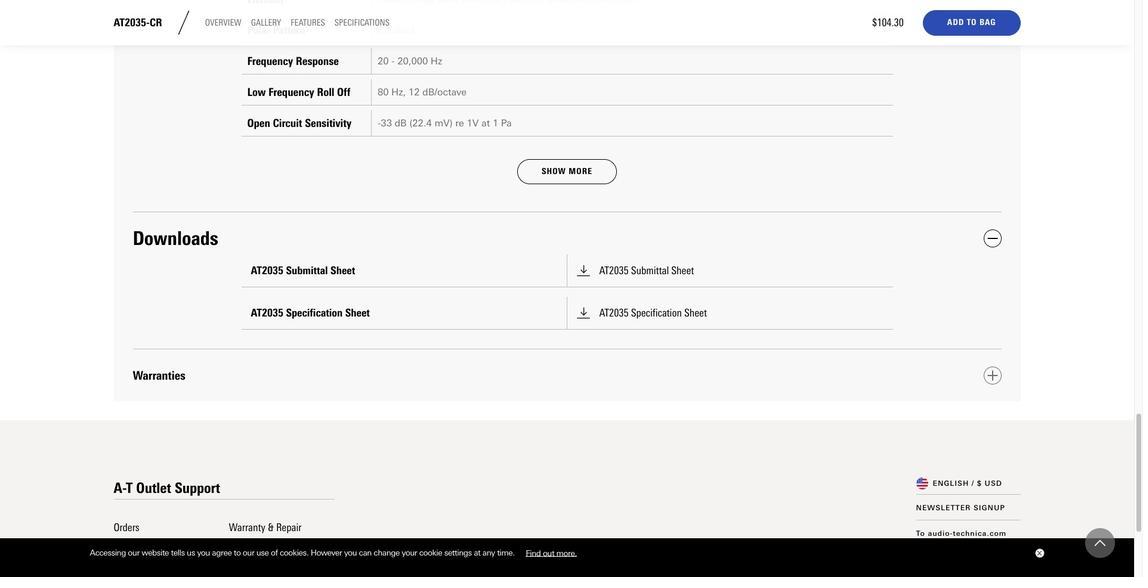 Task type: vqa. For each thing, say whether or not it's contained in the screenshot.
rightmost Support
yes



Task type: locate. For each thing, give the bounding box(es) containing it.
1 vertical spatial a-
[[262, 540, 270, 553]]

- left db
[[378, 117, 381, 129]]

1 at2035 submittal sheet from the left
[[251, 265, 355, 278]]

0 horizontal spatial at2035 specification sheet
[[251, 307, 370, 320]]

any
[[483, 549, 495, 558]]

1 horizontal spatial specification
[[631, 307, 682, 320]]

outlet inside warranty & repair contact a-t outlet support certified refurbished
[[277, 540, 301, 553]]

1 horizontal spatial at2035 specification sheet
[[600, 307, 707, 320]]

sensitivity
[[305, 116, 352, 130]]

0 vertical spatial frequency
[[247, 54, 293, 68]]

at left any
[[474, 549, 481, 558]]

a-
[[114, 480, 126, 497], [262, 540, 270, 553]]

low frequency roll off
[[247, 85, 351, 99]]

1 vertical spatial outlet
[[277, 540, 301, 553]]

our up the certified at the bottom left
[[243, 549, 255, 558]]

$
[[978, 480, 983, 489]]

repair
[[276, 522, 302, 535]]

1 you from the left
[[197, 549, 210, 558]]

0 horizontal spatial submittal
[[286, 265, 328, 278]]

gallery
[[251, 17, 281, 28]]

pattern
[[273, 23, 305, 37]]

$104.30
[[873, 16, 904, 29]]

0 horizontal spatial outlet
[[136, 480, 171, 497]]

at2035 submittal sheet
[[251, 265, 355, 278], [600, 265, 694, 278]]

0 horizontal spatial support
[[175, 480, 220, 497]]

low
[[247, 85, 266, 99]]

warranty & repair contact a-t outlet support certified refurbished
[[229, 522, 335, 572]]

to inside button
[[967, 17, 978, 27]]

0 vertical spatial to
[[967, 17, 978, 27]]

support
[[175, 480, 220, 497], [304, 540, 335, 553]]

0 horizontal spatial at2035 submittal sheet
[[251, 265, 355, 278]]

cookie
[[420, 549, 443, 558]]

1 vertical spatial at
[[474, 549, 481, 558]]

at left 1
[[482, 117, 490, 129]]

to audio-technica.com link
[[917, 530, 1007, 538]]

to left bag
[[967, 17, 978, 27]]

12
[[409, 86, 420, 98]]

a- inside warranty & repair contact a-t outlet support certified refurbished
[[262, 540, 270, 553]]

mv)
[[435, 117, 453, 129]]

(22.4
[[410, 117, 432, 129]]

0 vertical spatial outlet
[[136, 480, 171, 497]]

at2035 submittal sheet link
[[577, 265, 884, 278]]

bag
[[980, 17, 997, 27]]

0 vertical spatial at
[[482, 117, 490, 129]]

show more button
[[518, 159, 617, 185]]

1 vertical spatial support
[[304, 540, 335, 553]]

re
[[456, 117, 464, 129]]

2 submittal from the left
[[631, 265, 669, 278]]

0 horizontal spatial to
[[234, 549, 241, 558]]

overview
[[205, 17, 242, 28]]

support inside warranty & repair contact a-t outlet support certified refurbished
[[304, 540, 335, 553]]

cardioid
[[378, 24, 415, 36]]

at2035 specification sheet
[[251, 307, 370, 320], [600, 307, 707, 320]]

0 vertical spatial t
[[126, 480, 133, 497]]

1 horizontal spatial support
[[304, 540, 335, 553]]

cookies.
[[280, 549, 309, 558]]

our
[[128, 549, 140, 558], [243, 549, 255, 558]]

change
[[374, 549, 400, 558]]

0 horizontal spatial t
[[126, 480, 133, 497]]

1 vertical spatial -
[[378, 117, 381, 129]]

1 horizontal spatial outlet
[[277, 540, 301, 553]]

polar
[[247, 23, 270, 37]]

0 vertical spatial a-
[[114, 480, 126, 497]]

show more
[[542, 166, 593, 177]]

0 horizontal spatial at
[[474, 549, 481, 558]]

open
[[247, 116, 270, 130]]

plus image
[[988, 371, 998, 381]]

frequency down frequency response
[[269, 85, 314, 99]]

us
[[187, 549, 195, 558]]

t up orders
[[126, 480, 133, 497]]

1 horizontal spatial submittal
[[631, 265, 669, 278]]

roll
[[317, 85, 335, 99]]

newsletter signup
[[917, 505, 1006, 513]]

you right us
[[197, 549, 210, 558]]

to
[[967, 17, 978, 27], [234, 549, 241, 558]]

sheet
[[331, 265, 355, 278], [672, 265, 694, 278], [345, 307, 370, 320], [685, 307, 707, 320]]

t right "use" on the left
[[270, 540, 275, 553]]

0 horizontal spatial our
[[128, 549, 140, 558]]

0 horizontal spatial you
[[197, 549, 210, 558]]

1 horizontal spatial to
[[967, 17, 978, 27]]

1 horizontal spatial a-
[[262, 540, 270, 553]]

0 horizontal spatial specification
[[286, 307, 343, 320]]

0 horizontal spatial a-
[[114, 480, 126, 497]]

submittal
[[286, 265, 328, 278], [631, 265, 669, 278]]

orders shipping returns
[[114, 522, 149, 572]]

1 specification from the left
[[286, 307, 343, 320]]

shipping
[[114, 540, 149, 553]]

show
[[542, 166, 566, 177]]

downloads
[[133, 227, 218, 250]]

add to bag
[[948, 17, 997, 27]]

0 vertical spatial -
[[392, 55, 395, 67]]

- right 20
[[392, 55, 395, 67]]

specification
[[286, 307, 343, 320], [631, 307, 682, 320]]

t
[[126, 480, 133, 497], [270, 540, 275, 553]]

-
[[392, 55, 395, 67], [378, 117, 381, 129]]

1 vertical spatial t
[[270, 540, 275, 553]]

a- left of
[[262, 540, 270, 553]]

2 specification from the left
[[631, 307, 682, 320]]

1 horizontal spatial our
[[243, 549, 255, 558]]

warranty
[[229, 522, 265, 535]]

1 horizontal spatial you
[[344, 549, 357, 558]]

1 vertical spatial to
[[234, 549, 241, 558]]

33
[[381, 117, 392, 129]]

find out more.
[[526, 549, 577, 558]]

hz
[[431, 55, 443, 67]]

you left can
[[344, 549, 357, 558]]

our up returns
[[128, 549, 140, 558]]

1 horizontal spatial at2035 submittal sheet
[[600, 265, 694, 278]]

english
[[933, 480, 970, 489]]

to up the certified at the bottom left
[[234, 549, 241, 558]]

1 horizontal spatial t
[[270, 540, 275, 553]]

t inside warranty & repair contact a-t outlet support certified refurbished
[[270, 540, 275, 553]]

80 hz, 12 db/octave
[[378, 86, 467, 98]]

frequency down the polar pattern
[[247, 54, 293, 68]]

1 horizontal spatial -
[[392, 55, 395, 67]]

a- up orders link
[[114, 480, 126, 497]]

at2035
[[251, 265, 284, 278], [600, 265, 629, 278], [251, 307, 284, 320], [600, 307, 629, 320]]



Task type: describe. For each thing, give the bounding box(es) containing it.
returns
[[114, 558, 144, 572]]

orders link
[[114, 522, 139, 535]]

orders
[[114, 522, 139, 535]]

agree
[[212, 549, 232, 558]]

20
[[378, 55, 389, 67]]

a-t outlet support
[[114, 480, 220, 497]]

more
[[569, 166, 593, 177]]

/
[[972, 480, 975, 489]]

website
[[142, 549, 169, 558]]

hz,
[[392, 86, 406, 98]]

open circuit sensitivity
[[247, 116, 352, 130]]

1 vertical spatial frequency
[[269, 85, 314, 99]]

polar pattern
[[247, 23, 305, 37]]

minus image
[[988, 233, 998, 244]]

warranties
[[133, 369, 186, 383]]

20 - 20,000 hz
[[378, 55, 443, 67]]

settings
[[445, 549, 472, 558]]

add
[[948, 17, 965, 27]]

download image
[[577, 265, 590, 278]]

certified
[[229, 558, 262, 572]]

arrow up image
[[1095, 538, 1106, 549]]

0 vertical spatial support
[[175, 480, 220, 497]]

20,000
[[398, 55, 428, 67]]

download image
[[577, 307, 590, 320]]

2 you from the left
[[344, 549, 357, 558]]

accessing
[[90, 549, 126, 558]]

english  / $ usd
[[933, 480, 1003, 489]]

your
[[402, 549, 417, 558]]

newsletter signup link
[[917, 505, 1006, 513]]

1 at2035 specification sheet from the left
[[251, 307, 370, 320]]

however
[[311, 549, 342, 558]]

divider line image
[[172, 11, 196, 35]]

80
[[378, 86, 389, 98]]

find out more. link
[[517, 544, 586, 563]]

at2035-cr
[[114, 16, 162, 29]]

usd
[[985, 480, 1003, 489]]

cross image
[[1037, 552, 1042, 556]]

a-t outlet support heading
[[114, 480, 220, 497]]

tells
[[171, 549, 185, 558]]

shipping link
[[114, 540, 149, 553]]

at2035-
[[114, 16, 150, 29]]

at2035 specification sheet link
[[577, 307, 884, 320]]

audio-
[[929, 530, 954, 538]]

of
[[271, 549, 278, 558]]

response
[[296, 54, 339, 68]]

0 horizontal spatial -
[[378, 117, 381, 129]]

cr
[[150, 16, 162, 29]]

circuit
[[273, 116, 302, 130]]

pa
[[501, 117, 512, 129]]

1 submittal from the left
[[286, 265, 328, 278]]

1 horizontal spatial at
[[482, 117, 490, 129]]

find
[[526, 549, 541, 558]]

newsletter
[[917, 505, 972, 513]]

more.
[[557, 549, 577, 558]]

-33 db (22.4 mv) re 1v at 1 pa
[[378, 117, 512, 129]]

add to bag button
[[923, 10, 1021, 35]]

to audio-technica.com
[[917, 530, 1007, 538]]

2 at2035 specification sheet from the left
[[600, 307, 707, 320]]

specifications
[[335, 17, 390, 28]]

1v
[[467, 117, 479, 129]]

signup
[[974, 505, 1006, 513]]

db/octave
[[423, 86, 467, 98]]

1
[[493, 117, 499, 129]]

off
[[337, 85, 351, 99]]

&
[[268, 522, 274, 535]]

to
[[917, 530, 926, 538]]

time.
[[497, 549, 515, 558]]

2 our from the left
[[243, 549, 255, 558]]

2 at2035 submittal sheet from the left
[[600, 265, 694, 278]]

use
[[257, 549, 269, 558]]

refurbished
[[265, 558, 313, 572]]

contact
[[229, 540, 259, 553]]

out
[[543, 549, 555, 558]]

technica.com
[[954, 530, 1007, 538]]

features
[[291, 17, 325, 28]]

accessing our website tells us you agree to our use of cookies. however you can change your cookie settings at any time.
[[90, 549, 517, 558]]

contact a-t outlet support link
[[229, 540, 335, 553]]

1 our from the left
[[128, 549, 140, 558]]

warranty & repair link
[[229, 522, 302, 535]]

db
[[395, 117, 407, 129]]

can
[[359, 549, 372, 558]]

frequency response
[[247, 54, 339, 68]]



